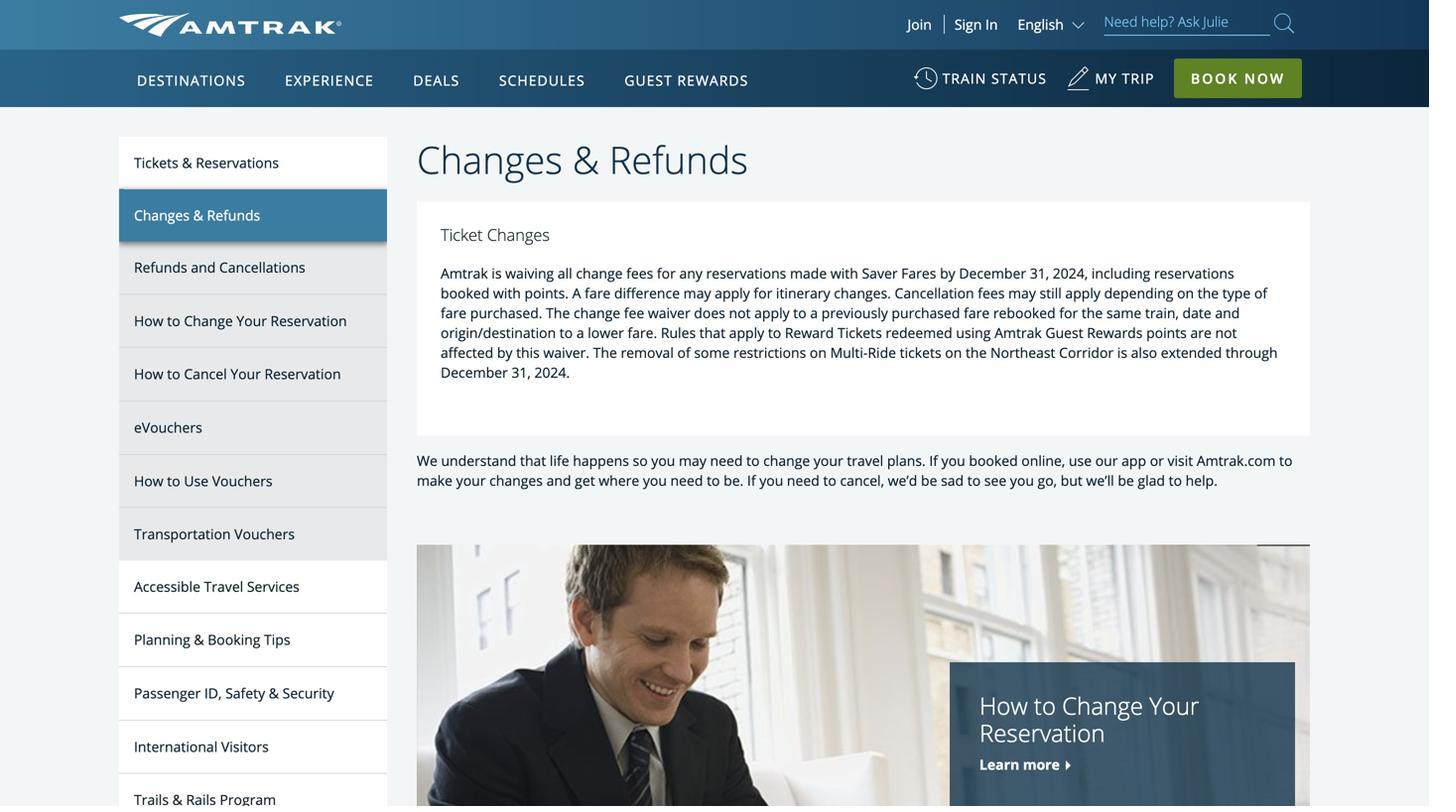 Task type: vqa. For each thing, say whether or not it's contained in the screenshot.
where
yes



Task type: locate. For each thing, give the bounding box(es) containing it.
2 vertical spatial refunds
[[134, 258, 187, 277]]

including
[[1092, 264, 1151, 283]]

1 horizontal spatial that
[[700, 323, 726, 342]]

1 horizontal spatial amtrak
[[995, 323, 1042, 342]]

need left "be."
[[671, 471, 703, 490]]

refunds and cancellations link
[[119, 242, 387, 295]]

fees up difference
[[626, 264, 653, 283]]

amtrak down ticket
[[441, 264, 488, 283]]

1 vertical spatial change
[[1062, 690, 1143, 722]]

1 vertical spatial with
[[493, 284, 521, 303]]

you down so
[[643, 471, 667, 490]]

your inside 'how to cancel your reservation' link
[[231, 365, 261, 384]]

&
[[573, 134, 599, 185], [182, 153, 192, 172], [193, 206, 203, 225], [194, 631, 204, 650], [269, 684, 279, 703]]

tickets
[[134, 153, 178, 172], [838, 323, 882, 342]]

2024,
[[1053, 264, 1088, 283]]

0 vertical spatial booked
[[441, 284, 490, 303]]

a up 'reward'
[[810, 304, 818, 322]]

may up rebooked
[[1008, 284, 1036, 303]]

the down points.
[[546, 304, 570, 322]]

restrictions
[[733, 343, 806, 362]]

1 vertical spatial that
[[520, 451, 546, 470]]

0 horizontal spatial of
[[677, 343, 691, 362]]

corridor
[[1059, 343, 1114, 362]]

ticket
[[441, 224, 483, 246]]

how up learn
[[980, 690, 1028, 722]]

apply down "2024,"
[[1065, 284, 1101, 303]]

planning & booking tips link
[[119, 615, 387, 668]]

the up date
[[1198, 284, 1219, 303]]

deals button
[[405, 53, 468, 108]]

the down using
[[966, 343, 987, 362]]

0 vertical spatial change
[[576, 264, 623, 283]]

that up changes
[[520, 451, 546, 470]]

you right "be."
[[760, 471, 783, 490]]

0 horizontal spatial the
[[546, 304, 570, 322]]

my
[[1095, 69, 1118, 88]]

the down the lower
[[593, 343, 617, 362]]

on down using
[[945, 343, 962, 362]]

changes & refunds
[[417, 134, 748, 185], [134, 206, 260, 225]]

travel
[[204, 578, 243, 596]]

1 horizontal spatial with
[[831, 264, 858, 283]]

refunds down reservations
[[207, 206, 260, 225]]

english button
[[1018, 15, 1089, 34]]

changes & refunds down tickets & reservations
[[134, 206, 260, 225]]

is left waiving
[[492, 264, 502, 283]]

1 vertical spatial guest
[[1046, 323, 1084, 342]]

and down life
[[546, 471, 571, 490]]

refunds down guest rewards popup button
[[609, 134, 748, 185]]

& left reservations
[[182, 153, 192, 172]]

0 horizontal spatial if
[[747, 471, 756, 490]]

reservations
[[706, 264, 786, 283], [1154, 264, 1234, 283]]

purchased
[[892, 304, 960, 322]]

origin/destination
[[441, 323, 556, 342]]

and
[[191, 258, 216, 277], [1215, 304, 1240, 322], [546, 471, 571, 490]]

your left the travel
[[814, 451, 843, 470]]

by up cancellation
[[940, 264, 956, 283]]

join button
[[896, 15, 945, 34]]

1 horizontal spatial tickets
[[838, 323, 882, 342]]

1 horizontal spatial rewards
[[1087, 323, 1143, 342]]

vouchers up 'services'
[[234, 525, 295, 544]]

guest
[[625, 71, 673, 90], [1046, 323, 1084, 342]]

tickets & reservations
[[134, 153, 279, 172]]

of right the type
[[1254, 284, 1268, 303]]

0 horizontal spatial a
[[577, 323, 584, 342]]

through
[[1226, 343, 1278, 362]]

guest inside popup button
[[625, 71, 673, 90]]

some
[[694, 343, 730, 362]]

december
[[959, 264, 1026, 283], [441, 363, 508, 382]]

see
[[984, 471, 1007, 490]]

0 horizontal spatial and
[[191, 258, 216, 277]]

evouchers
[[134, 418, 202, 437]]

reservation for how to change your reservation
[[271, 312, 347, 330]]

change for how to change your reservation learn more
[[1062, 690, 1143, 722]]

fare up affected
[[441, 304, 467, 322]]

may right so
[[679, 451, 707, 470]]

1 vertical spatial tickets
[[838, 323, 882, 342]]

change inside secondary navigation
[[184, 312, 233, 330]]

a
[[810, 304, 818, 322], [577, 323, 584, 342]]

use
[[1069, 451, 1092, 470]]

schedules
[[499, 71, 585, 90]]

by down "origin/destination"
[[497, 343, 513, 362]]

with up "purchased." at the left top
[[493, 284, 521, 303]]

1 vertical spatial not
[[1215, 323, 1237, 342]]

visit
[[1168, 451, 1193, 470]]

type
[[1223, 284, 1251, 303]]

and down the type
[[1215, 304, 1240, 322]]

not right are in the top of the page
[[1215, 323, 1237, 342]]

not right does
[[729, 304, 751, 322]]

& for planning & booking tips link
[[194, 631, 204, 650]]

change inside we understand that life happens so you may need to change your travel plans. if you booked online, use our app or visit amtrak.com to make your changes and get where you need to be. if you need to cancel, we'd be sad to see you go, but we'll be glad to help.
[[763, 451, 810, 470]]

fare right the a
[[585, 284, 611, 303]]

tips
[[264, 631, 290, 650]]

and left cancellations
[[191, 258, 216, 277]]

banner
[[0, 0, 1429, 458]]

of
[[1254, 284, 1268, 303], [677, 343, 691, 362]]

a up waiver.
[[577, 323, 584, 342]]

1 vertical spatial if
[[747, 471, 756, 490]]

fare up using
[[964, 304, 990, 322]]

and inside amtrak is waiving all change fees for any reservations made with saver fares by december 31, 2024, including reservations booked with points. a fare difference may apply for itinerary changes. cancellation fees may still apply depending on the type of fare purchased. the change fee waiver does not apply to a previously purchased fare rebooked for the same train, date and origin/destination to a lower fare. rules that apply to reward tickets redeemed using amtrak guest rewards points are not affected by this waiver. the removal of some restrictions on multi-ride tickets on the northeast corridor is also extended through december 31, 2024.
[[1215, 304, 1240, 322]]

how inside 'how to change your reservation learn more'
[[980, 690, 1028, 722]]

also
[[1131, 343, 1157, 362]]

1 vertical spatial refunds
[[207, 206, 260, 225]]

2 horizontal spatial need
[[787, 471, 820, 490]]

1 horizontal spatial guest
[[1046, 323, 1084, 342]]

reservation up the more
[[980, 717, 1105, 750]]

changes & refunds inside secondary navigation
[[134, 206, 260, 225]]

of down rules
[[677, 343, 691, 362]]

amtrak up the "northeast"
[[995, 323, 1042, 342]]

0 vertical spatial is
[[492, 264, 502, 283]]

31, up still
[[1030, 264, 1049, 283]]

0 horizontal spatial be
[[921, 471, 937, 490]]

1 vertical spatial the
[[593, 343, 617, 362]]

application
[[193, 166, 669, 444]]

how left use
[[134, 472, 163, 491]]

be down app
[[1118, 471, 1134, 490]]

how to cancel your reservation link
[[119, 349, 387, 402]]

1 vertical spatial december
[[441, 363, 508, 382]]

& down tickets & reservations
[[193, 206, 203, 225]]

0 horizontal spatial that
[[520, 451, 546, 470]]

& right safety at the bottom of page
[[269, 684, 279, 703]]

how left cancel
[[134, 365, 163, 384]]

how for how to use vouchers
[[134, 472, 163, 491]]

apply up does
[[715, 284, 750, 303]]

1 horizontal spatial change
[[1062, 690, 1143, 722]]

tickets down 'previously'
[[838, 323, 882, 342]]

make
[[417, 471, 453, 490]]

0 horizontal spatial the
[[966, 343, 987, 362]]

changes inside secondary navigation
[[134, 206, 190, 225]]

how inside the how to change your reservation link
[[134, 312, 163, 330]]

& down schedules
[[573, 134, 599, 185]]

book now button
[[1174, 59, 1302, 98]]

0 vertical spatial change
[[184, 312, 233, 330]]

1 vertical spatial rewards
[[1087, 323, 1143, 342]]

we'll
[[1086, 471, 1114, 490]]

1 horizontal spatial a
[[810, 304, 818, 322]]

how down refunds and cancellations
[[134, 312, 163, 330]]

change
[[576, 264, 623, 283], [574, 304, 620, 322], [763, 451, 810, 470]]

1 horizontal spatial fees
[[978, 284, 1005, 303]]

use
[[184, 472, 209, 491]]

0 vertical spatial december
[[959, 264, 1026, 283]]

how to change your reservation learn more
[[980, 690, 1199, 775]]

join
[[908, 15, 932, 34]]

fees up rebooked
[[978, 284, 1005, 303]]

0 vertical spatial guest
[[625, 71, 673, 90]]

vouchers
[[212, 472, 273, 491], [234, 525, 295, 544]]

reservation inside 'how to change your reservation learn more'
[[980, 717, 1105, 750]]

ticket changes
[[441, 224, 550, 246]]

0 vertical spatial changes & refunds
[[417, 134, 748, 185]]

train
[[943, 69, 987, 88]]

2 horizontal spatial and
[[1215, 304, 1240, 322]]

need left 'cancel,'
[[787, 471, 820, 490]]

reservations up does
[[706, 264, 786, 283]]

reward
[[785, 323, 834, 342]]

0 horizontal spatial your
[[456, 471, 486, 490]]

0 horizontal spatial reservations
[[706, 264, 786, 283]]

your down understand
[[456, 471, 486, 490]]

1 horizontal spatial by
[[940, 264, 956, 283]]

reservation inside the how to change your reservation link
[[271, 312, 347, 330]]

services
[[247, 578, 300, 596]]

now
[[1245, 69, 1285, 88]]

1 horizontal spatial 31,
[[1030, 264, 1049, 283]]

is left also
[[1117, 343, 1128, 362]]

1 vertical spatial booked
[[969, 451, 1018, 470]]

tickets left reservations
[[134, 153, 178, 172]]

refunds up the how to change your reservation
[[134, 258, 187, 277]]

reservation down cancellations
[[271, 312, 347, 330]]

0 vertical spatial by
[[940, 264, 956, 283]]

2 vertical spatial for
[[1059, 304, 1078, 322]]

security
[[283, 684, 334, 703]]

31, down this
[[512, 363, 531, 382]]

may
[[684, 284, 711, 303], [1008, 284, 1036, 303], [679, 451, 707, 470]]

1 reservations from the left
[[706, 264, 786, 283]]

2 vertical spatial change
[[763, 451, 810, 470]]

for left itinerary
[[754, 284, 773, 303]]

1 vertical spatial 31,
[[512, 363, 531, 382]]

2 horizontal spatial for
[[1059, 304, 1078, 322]]

tickets
[[900, 343, 942, 362]]

fees
[[626, 264, 653, 283], [978, 284, 1005, 303]]

booked up see on the right bottom of the page
[[969, 451, 1018, 470]]

that up some
[[700, 323, 726, 342]]

reservation inside 'how to cancel your reservation' link
[[265, 365, 341, 384]]

0 horizontal spatial fare
[[441, 304, 467, 322]]

0 horizontal spatial rewards
[[677, 71, 749, 90]]

passenger id, safety & security
[[134, 684, 334, 703]]

guest inside amtrak is waiving all change fees for any reservations made with saver fares by december 31, 2024, including reservations booked with points. a fare difference may apply for itinerary changes. cancellation fees may still apply depending on the type of fare purchased. the change fee waiver does not apply to a previously purchased fare rebooked for the same train, date and origin/destination to a lower fare. rules that apply to reward tickets redeemed using amtrak guest rewards points are not affected by this waiver. the removal of some restrictions on multi-ride tickets on the northeast corridor is also extended through december 31, 2024.
[[1046, 323, 1084, 342]]

need up "be."
[[710, 451, 743, 470]]

0 vertical spatial tickets
[[134, 153, 178, 172]]

reservations up date
[[1154, 264, 1234, 283]]

international visitors link
[[119, 721, 387, 775]]

0 vertical spatial reservation
[[271, 312, 347, 330]]

1 horizontal spatial and
[[546, 471, 571, 490]]

amtrak image
[[119, 13, 342, 37]]

itinerary
[[776, 284, 830, 303]]

you
[[651, 451, 675, 470], [942, 451, 966, 470], [643, 471, 667, 490], [760, 471, 783, 490], [1010, 471, 1034, 490]]

1 horizontal spatial the
[[1082, 304, 1103, 322]]

1 horizontal spatial the
[[593, 343, 617, 362]]

0 vertical spatial refunds
[[609, 134, 748, 185]]

the left same
[[1082, 304, 1103, 322]]

for left 'any'
[[657, 264, 676, 283]]

1 vertical spatial changes & refunds
[[134, 206, 260, 225]]

0 vertical spatial if
[[929, 451, 938, 470]]

but
[[1061, 471, 1083, 490]]

changes
[[417, 134, 563, 185], [134, 206, 190, 225], [487, 224, 550, 246]]

0 vertical spatial vouchers
[[212, 472, 273, 491]]

help.
[[1186, 471, 1218, 490]]

planning
[[134, 631, 190, 650]]

& inside "link"
[[182, 153, 192, 172]]

2 vertical spatial the
[[966, 343, 987, 362]]

vouchers right use
[[212, 472, 273, 491]]

rebooked
[[993, 304, 1056, 322]]

reservation
[[271, 312, 347, 330], [265, 365, 341, 384], [980, 717, 1105, 750]]

my trip button
[[1067, 60, 1155, 108]]

regions map image
[[193, 166, 669, 444]]

changes down tickets & reservations
[[134, 206, 190, 225]]

on up date
[[1177, 284, 1194, 303]]

change left the travel
[[763, 451, 810, 470]]

0 horizontal spatial refunds
[[134, 258, 187, 277]]

how inside 'how to cancel your reservation' link
[[134, 365, 163, 384]]

be
[[921, 471, 937, 490], [1118, 471, 1134, 490]]

1 horizontal spatial booked
[[969, 451, 1018, 470]]

december up rebooked
[[959, 264, 1026, 283]]

if right plans.
[[929, 451, 938, 470]]

international visitors
[[134, 738, 269, 757]]

for
[[657, 264, 676, 283], [754, 284, 773, 303], [1059, 304, 1078, 322]]

deals
[[413, 71, 460, 90]]

0 horizontal spatial 31,
[[512, 363, 531, 382]]

rules
[[661, 323, 696, 342]]

0 vertical spatial 31,
[[1030, 264, 1049, 283]]

2 vertical spatial your
[[1150, 690, 1199, 722]]

your inside 'how to change your reservation learn more'
[[1150, 690, 1199, 722]]

your for how to change your reservation
[[237, 312, 267, 330]]

change inside 'how to change your reservation learn more'
[[1062, 690, 1143, 722]]

december down affected
[[441, 363, 508, 382]]

0 vertical spatial fees
[[626, 264, 653, 283]]

where
[[599, 471, 639, 490]]

changes & refunds down schedules
[[417, 134, 748, 185]]

1 vertical spatial and
[[1215, 304, 1240, 322]]

with
[[831, 264, 858, 283], [493, 284, 521, 303]]

with up changes.
[[831, 264, 858, 283]]

0 vertical spatial your
[[237, 312, 267, 330]]

guest rewards
[[625, 71, 749, 90]]

1 vertical spatial amtrak
[[995, 323, 1042, 342]]

for down still
[[1059, 304, 1078, 322]]

if right "be."
[[747, 471, 756, 490]]

on
[[1177, 284, 1194, 303], [810, 343, 827, 362], [945, 343, 962, 362]]

booked up "purchased." at the left top
[[441, 284, 490, 303]]

app
[[1122, 451, 1146, 470]]

0 horizontal spatial booked
[[441, 284, 490, 303]]

change up the a
[[576, 264, 623, 283]]

be left sad
[[921, 471, 937, 490]]

& left booking on the bottom left
[[194, 631, 204, 650]]

reservation down the how to change your reservation link
[[265, 365, 341, 384]]

your inside the how to change your reservation link
[[237, 312, 267, 330]]

booked inside amtrak is waiving all change fees for any reservations made with saver fares by december 31, 2024, including reservations booked with points. a fare difference may apply for itinerary changes. cancellation fees may still apply depending on the type of fare purchased. the change fee waiver does not apply to a previously purchased fare rebooked for the same train, date and origin/destination to a lower fare. rules that apply to reward tickets redeemed using amtrak guest rewards points are not affected by this waiver. the removal of some restrictions on multi-ride tickets on the northeast corridor is also extended through december 31, 2024.
[[441, 284, 490, 303]]

0 vertical spatial with
[[831, 264, 858, 283]]

0 vertical spatial rewards
[[677, 71, 749, 90]]

on down 'reward'
[[810, 343, 827, 362]]

1 vertical spatial your
[[231, 365, 261, 384]]

1 horizontal spatial is
[[1117, 343, 1128, 362]]

change up the lower
[[574, 304, 620, 322]]

cancellation
[[895, 284, 974, 303]]

0 horizontal spatial not
[[729, 304, 751, 322]]

that inside we understand that life happens so you may need to change your travel plans. if you booked online, use our app or visit amtrak.com to make your changes and get where you need to be. if you need to cancel, we'd be sad to see you go, but we'll be glad to help.
[[520, 451, 546, 470]]

how inside "how to use vouchers" link
[[134, 472, 163, 491]]

rewards
[[677, 71, 749, 90], [1087, 323, 1143, 342]]

1 horizontal spatial on
[[945, 343, 962, 362]]

2 vertical spatial and
[[546, 471, 571, 490]]



Task type: describe. For each thing, give the bounding box(es) containing it.
are
[[1191, 323, 1212, 342]]

1 horizontal spatial not
[[1215, 323, 1237, 342]]

lower
[[588, 323, 624, 342]]

0 horizontal spatial on
[[810, 343, 827, 362]]

may inside we understand that life happens so you may need to change your travel plans. if you booked online, use our app or visit amtrak.com to make your changes and get where you need to be. if you need to cancel, we'd be sad to see you go, but we'll be glad to help.
[[679, 451, 707, 470]]

apply down itinerary
[[754, 304, 790, 322]]

2 horizontal spatial fare
[[964, 304, 990, 322]]

difference
[[614, 284, 680, 303]]

sign
[[955, 15, 982, 34]]

2 horizontal spatial refunds
[[609, 134, 748, 185]]

waiving
[[505, 264, 554, 283]]

trip
[[1122, 69, 1155, 88]]

happens
[[573, 451, 629, 470]]

how for how to change your reservation
[[134, 312, 163, 330]]

1 horizontal spatial fare
[[585, 284, 611, 303]]

your for how to cancel your reservation
[[231, 365, 261, 384]]

we
[[417, 451, 438, 470]]

purchased.
[[470, 304, 542, 322]]

change for how to change your reservation
[[184, 312, 233, 330]]

that inside amtrak is waiving all change fees for any reservations made with saver fares by december 31, 2024, including reservations booked with points. a fare difference may apply for itinerary changes. cancellation fees may still apply depending on the type of fare purchased. the change fee waiver does not apply to a previously purchased fare rebooked for the same train, date and origin/destination to a lower fare. rules that apply to reward tickets redeemed using amtrak guest rewards points are not affected by this waiver. the removal of some restrictions on multi-ride tickets on the northeast corridor is also extended through december 31, 2024.
[[700, 323, 726, 342]]

1 vertical spatial vouchers
[[234, 525, 295, 544]]

2 horizontal spatial the
[[1198, 284, 1219, 303]]

booking
[[208, 631, 260, 650]]

be.
[[724, 471, 744, 490]]

redeemed
[[886, 323, 953, 342]]

does
[[694, 304, 725, 322]]

life
[[550, 451, 569, 470]]

made
[[790, 264, 827, 283]]

changes
[[489, 471, 543, 490]]

transportation
[[134, 525, 231, 544]]

how for how to cancel your reservation
[[134, 365, 163, 384]]

tickets inside amtrak is waiving all change fees for any reservations made with saver fares by december 31, 2024, including reservations booked with points. a fare difference may apply for itinerary changes. cancellation fees may still apply depending on the type of fare purchased. the change fee waiver does not apply to a previously purchased fare rebooked for the same train, date and origin/destination to a lower fare. rules that apply to reward tickets redeemed using amtrak guest rewards points are not affected by this waiver. the removal of some restrictions on multi-ride tickets on the northeast corridor is also extended through december 31, 2024.
[[838, 323, 882, 342]]

evouchers link
[[119, 402, 387, 455]]

0 vertical spatial a
[[810, 304, 818, 322]]

apply up restrictions
[[729, 323, 764, 342]]

changes.
[[834, 284, 891, 303]]

how to use vouchers link
[[119, 455, 387, 509]]

any
[[679, 264, 703, 283]]

0 vertical spatial amtrak
[[441, 264, 488, 283]]

rewards inside popup button
[[677, 71, 749, 90]]

destinations button
[[129, 53, 254, 108]]

cancellations
[[219, 258, 305, 277]]

accessible travel services
[[134, 578, 300, 596]]

waiver
[[648, 304, 691, 322]]

same
[[1107, 304, 1142, 322]]

sign in
[[955, 15, 998, 34]]

we understand that life happens so you may need to change your travel plans. if you booked online, use our app or visit amtrak.com to make your changes and get where you need to be. if you need to cancel, we'd be sad to see you go, but we'll be glad to help.
[[417, 451, 1293, 490]]

how for how to change your reservation learn more
[[980, 690, 1028, 722]]

& for changes & refunds link
[[193, 206, 203, 225]]

date
[[1183, 304, 1212, 322]]

how to change your reservation
[[134, 312, 347, 330]]

0 horizontal spatial with
[[493, 284, 521, 303]]

experience button
[[277, 53, 382, 108]]

1 vertical spatial for
[[754, 284, 773, 303]]

fare.
[[628, 323, 657, 342]]

how to cancel your reservation
[[134, 365, 341, 384]]

1 vertical spatial change
[[574, 304, 620, 322]]

learn more link
[[980, 756, 1060, 775]]

transportation vouchers
[[134, 525, 295, 544]]

0 vertical spatial your
[[814, 451, 843, 470]]

1 horizontal spatial of
[[1254, 284, 1268, 303]]

go,
[[1038, 471, 1057, 490]]

a
[[572, 284, 581, 303]]

1 vertical spatial the
[[1082, 304, 1103, 322]]

to inside 'how to change your reservation learn more'
[[1034, 690, 1056, 722]]

points
[[1146, 323, 1187, 342]]

international
[[134, 738, 218, 757]]

previously
[[822, 304, 888, 322]]

waiver.
[[543, 343, 590, 362]]

1 horizontal spatial if
[[929, 451, 938, 470]]

Please enter your search item search field
[[1104, 10, 1271, 36]]

1 vertical spatial your
[[456, 471, 486, 490]]

amtrak.com
[[1197, 451, 1276, 470]]

you left go,
[[1010, 471, 1034, 490]]

1 be from the left
[[921, 471, 937, 490]]

multi-
[[830, 343, 868, 362]]

schedules link
[[491, 50, 593, 107]]

accessible
[[134, 578, 200, 596]]

cancel
[[184, 365, 227, 384]]

removal
[[621, 343, 674, 362]]

transportation vouchers link
[[119, 509, 387, 561]]

destinations
[[137, 71, 246, 90]]

glad
[[1138, 471, 1165, 490]]

rewards inside amtrak is waiving all change fees for any reservations made with saver fares by december 31, 2024, including reservations booked with points. a fare difference may apply for itinerary changes. cancellation fees may still apply depending on the type of fare purchased. the change fee waiver does not apply to a previously purchased fare rebooked for the same train, date and origin/destination to a lower fare. rules that apply to reward tickets redeemed using amtrak guest rewards points are not affected by this waiver. the removal of some restrictions on multi-ride tickets on the northeast corridor is also extended through december 31, 2024.
[[1087, 323, 1143, 342]]

depending
[[1104, 284, 1174, 303]]

banner containing join
[[0, 0, 1429, 458]]

you right so
[[651, 451, 675, 470]]

your for how to change your reservation learn more
[[1150, 690, 1199, 722]]

affected
[[441, 343, 493, 362]]

search icon image
[[1274, 9, 1294, 37]]

fee
[[624, 304, 644, 322]]

understand
[[441, 451, 517, 470]]

changes up waiving
[[487, 224, 550, 246]]

2 horizontal spatial on
[[1177, 284, 1194, 303]]

0 horizontal spatial need
[[671, 471, 703, 490]]

booked inside we understand that life happens so you may need to change your travel plans. if you booked online, use our app or visit amtrak.com to make your changes and get where you need to be. if you need to cancel, we'd be sad to see you go, but we'll be glad to help.
[[969, 451, 1018, 470]]

may down 'any'
[[684, 284, 711, 303]]

safety
[[225, 684, 265, 703]]

and inside we understand that life happens so you may need to change your travel plans. if you booked online, use our app or visit amtrak.com to make your changes and get where you need to be. if you need to cancel, we'd be sad to see you go, but we'll be glad to help.
[[546, 471, 571, 490]]

0 horizontal spatial for
[[657, 264, 676, 283]]

1 horizontal spatial refunds
[[207, 206, 260, 225]]

1 vertical spatial a
[[577, 323, 584, 342]]

using
[[956, 323, 991, 342]]

id,
[[204, 684, 222, 703]]

or
[[1150, 451, 1164, 470]]

saver
[[862, 264, 898, 283]]

how to use vouchers
[[134, 472, 273, 491]]

visitors
[[221, 738, 269, 757]]

tickets inside "link"
[[134, 153, 178, 172]]

so
[[633, 451, 648, 470]]

reservation for how to change your reservation learn more
[[980, 717, 1105, 750]]

1 horizontal spatial changes & refunds
[[417, 134, 748, 185]]

changes up ticket changes
[[417, 134, 563, 185]]

we'd
[[888, 471, 918, 490]]

my trip
[[1095, 69, 1155, 88]]

1 vertical spatial fees
[[978, 284, 1005, 303]]

cancel,
[[840, 471, 884, 490]]

get
[[575, 471, 595, 490]]

application inside "banner"
[[193, 166, 669, 444]]

2 be from the left
[[1118, 471, 1134, 490]]

0 horizontal spatial fees
[[626, 264, 653, 283]]

northeast
[[991, 343, 1056, 362]]

1 vertical spatial by
[[497, 343, 513, 362]]

0 horizontal spatial december
[[441, 363, 508, 382]]

1 horizontal spatial need
[[710, 451, 743, 470]]

more
[[1023, 756, 1060, 775]]

0 vertical spatial not
[[729, 304, 751, 322]]

reservations
[[196, 153, 279, 172]]

2024.
[[534, 363, 570, 382]]

online,
[[1022, 451, 1065, 470]]

2 reservations from the left
[[1154, 264, 1234, 283]]

train status link
[[914, 60, 1047, 108]]

status
[[992, 69, 1047, 88]]

0 horizontal spatial is
[[492, 264, 502, 283]]

and inside secondary navigation
[[191, 258, 216, 277]]

reservation for how to cancel your reservation
[[265, 365, 341, 384]]

all
[[558, 264, 572, 283]]

& for tickets & reservations "link"
[[182, 153, 192, 172]]

0 vertical spatial the
[[546, 304, 570, 322]]

secondary navigation
[[119, 137, 417, 807]]

book now
[[1191, 69, 1285, 88]]

you up sad
[[942, 451, 966, 470]]



